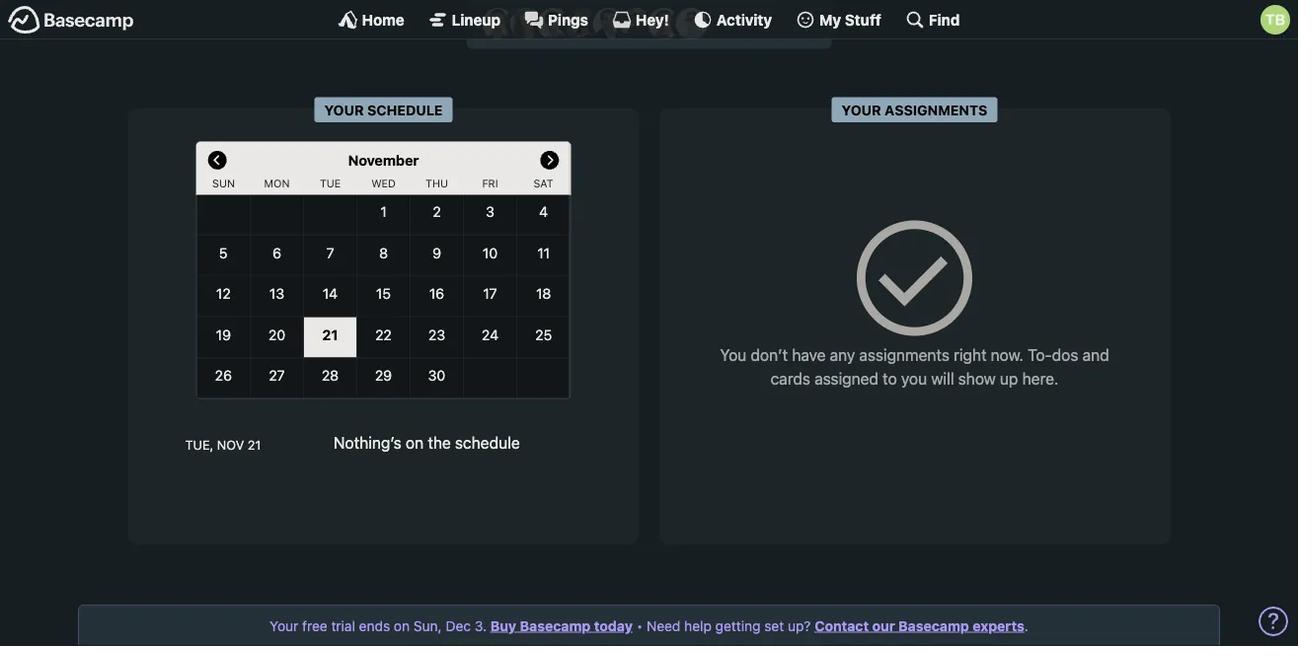 Task type: locate. For each thing, give the bounding box(es) containing it.
nothing's
[[334, 434, 402, 453]]

home link
[[338, 10, 405, 30]]

lineup link
[[428, 10, 501, 30]]

your for your schedule
[[324, 102, 364, 118]]

you
[[902, 370, 928, 389]]

basecamp
[[520, 618, 591, 635], [899, 618, 970, 635]]

show
[[959, 370, 996, 389]]

3.
[[475, 618, 487, 635]]

my
[[820, 11, 842, 28]]

1 horizontal spatial your
[[324, 102, 364, 118]]

help
[[685, 618, 712, 635]]

mon
[[264, 178, 290, 190]]

your schedule
[[324, 102, 443, 118]]

activity
[[717, 11, 773, 28]]

free
[[302, 618, 328, 635]]

steve marsh image
[[648, 8, 680, 39]]

1 horizontal spatial basecamp
[[899, 618, 970, 635]]

on left the
[[406, 434, 424, 453]]

activity link
[[693, 10, 773, 30]]

annie bryan image
[[483, 8, 514, 39]]

on
[[406, 434, 424, 453], [394, 618, 410, 635]]

0 horizontal spatial basecamp
[[520, 618, 591, 635]]

now.
[[991, 346, 1024, 365]]

2 basecamp from the left
[[899, 618, 970, 635]]

my stuff
[[820, 11, 882, 28]]

jared davis image
[[538, 8, 569, 39]]

getting
[[716, 618, 761, 635]]

your left free
[[270, 618, 299, 635]]

schedule
[[455, 434, 520, 453]]

your left schedule
[[324, 102, 364, 118]]

you
[[720, 346, 747, 365]]

your for your assignments
[[842, 102, 882, 118]]

home
[[362, 11, 405, 28]]

.
[[1025, 618, 1029, 635]]

nov
[[217, 438, 244, 453]]

your left assignments
[[842, 102, 882, 118]]

your free trial ends on sun, dec  3. buy basecamp today • need help getting set up? contact our basecamp experts .
[[270, 618, 1029, 635]]

hey! button
[[612, 10, 670, 30]]

will
[[932, 370, 955, 389]]

pings button
[[525, 10, 589, 30]]

2 horizontal spatial your
[[842, 102, 882, 118]]

set
[[765, 618, 784, 635]]

stuff
[[845, 11, 882, 28]]

hey!
[[636, 11, 670, 28]]

need
[[647, 618, 681, 635]]

josh fiske image
[[593, 8, 625, 39]]

right
[[954, 346, 987, 365]]

tim burton image
[[1261, 5, 1291, 35]]

our
[[873, 618, 896, 635]]

up
[[1001, 370, 1019, 389]]

november
[[348, 152, 419, 169]]

1 basecamp from the left
[[520, 618, 591, 635]]

basecamp right buy
[[520, 618, 591, 635]]

cheryl walters image
[[510, 8, 542, 39]]

sun,
[[414, 618, 442, 635]]

on left sun, on the left bottom
[[394, 618, 410, 635]]

basecamp right our in the bottom of the page
[[899, 618, 970, 635]]

you don't have any assignments right now. to‑dos and cards assigned to you will show up here.
[[720, 346, 1110, 389]]

your
[[324, 102, 364, 118], [842, 102, 882, 118], [270, 618, 299, 635]]



Task type: vqa. For each thing, say whether or not it's contained in the screenshot.
24 button
no



Task type: describe. For each thing, give the bounding box(es) containing it.
buy basecamp today link
[[491, 618, 633, 635]]

dec
[[446, 618, 471, 635]]

0 vertical spatial on
[[406, 434, 424, 453]]

your assignments
[[842, 102, 988, 118]]

cards
[[771, 370, 811, 389]]

trial
[[331, 618, 355, 635]]

find
[[929, 11, 960, 28]]

fri
[[482, 178, 498, 190]]

find button
[[906, 10, 960, 30]]

experts
[[973, 618, 1025, 635]]

contact our basecamp experts link
[[815, 618, 1025, 635]]

ends
[[359, 618, 390, 635]]

buy
[[491, 618, 517, 635]]

•
[[637, 618, 643, 635]]

today
[[594, 618, 633, 635]]

jennifer young image
[[565, 8, 597, 39]]

assignments
[[860, 346, 950, 365]]

contact
[[815, 618, 869, 635]]

thu
[[426, 178, 448, 190]]

21
[[248, 438, 261, 453]]

up?
[[788, 618, 811, 635]]

have
[[792, 346, 826, 365]]

sat
[[534, 178, 554, 190]]

1 vertical spatial on
[[394, 618, 410, 635]]

here.
[[1023, 370, 1059, 389]]

nicole katz image
[[621, 8, 652, 39]]

the
[[428, 434, 451, 453]]

wed
[[372, 178, 396, 190]]

victor cooper image
[[676, 8, 708, 39]]

main element
[[0, 0, 1299, 40]]

don't
[[751, 346, 788, 365]]

nothing's on the schedule
[[334, 434, 520, 453]]

assignments
[[885, 102, 988, 118]]

sun
[[212, 178, 235, 190]]

my stuff button
[[796, 10, 882, 30]]

assigned
[[815, 370, 879, 389]]

tue,
[[185, 438, 214, 453]]

any
[[830, 346, 856, 365]]

to‑dos
[[1028, 346, 1079, 365]]

tue
[[320, 178, 341, 190]]

schedule
[[368, 102, 443, 118]]

to
[[883, 370, 898, 389]]

pings
[[548, 11, 589, 28]]

and
[[1083, 346, 1110, 365]]

switch accounts image
[[8, 5, 134, 36]]

0 horizontal spatial your
[[270, 618, 299, 635]]

tue, nov 21
[[185, 438, 261, 453]]

lineup
[[452, 11, 501, 28]]



